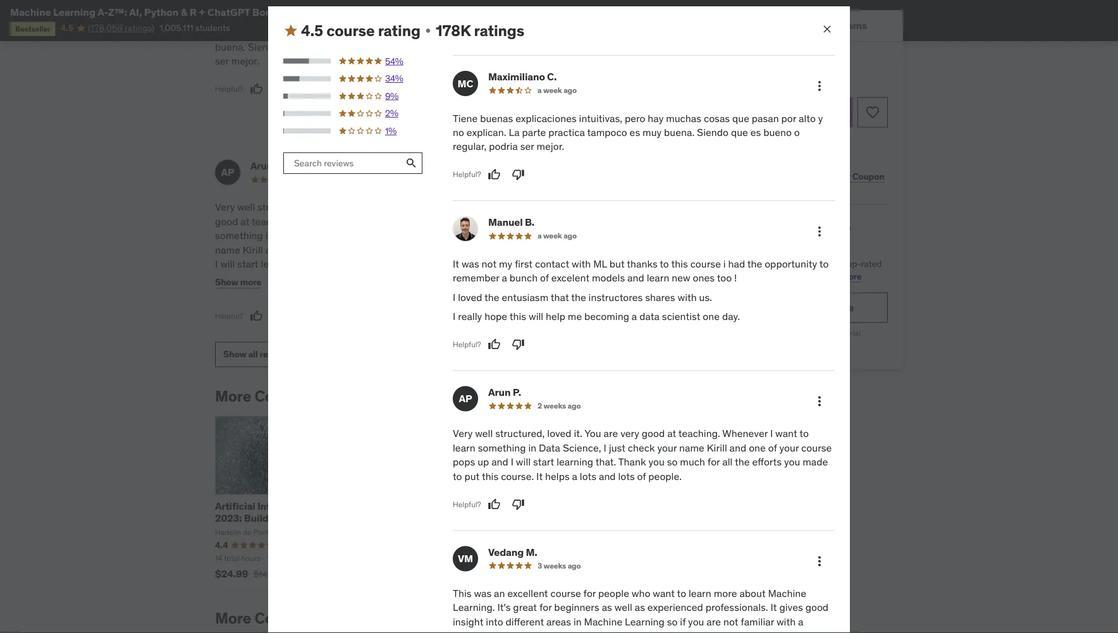 Task type: vqa. For each thing, say whether or not it's contained in the screenshot.
the !
yes



Task type: describe. For each thing, give the bounding box(es) containing it.
learn
[[816, 270, 839, 282]]

it inside the "this was an excellent course for people who want to learn more about machine learning. it's great for beginners as well as experienced professionals. it gives good insight into different areas in machine learning so if you are not familiar with a certain area it quickly helps you gain familiarity. overall great course, i hig"
[[771, 601, 777, 614]]

kirill eremenko, hadelin de ponteves, superdatascience team, ligency team
[[517, 528, 650, 548]]

very for this was an excellent course for people who want to learn more about machine learning. it's great for beginners as well as experienced professionals. it gives good insight into different areas in machine learning so if you are not familiar with a certain area it quickly helps you gain familiarity. overall great course, i highly recommend!
[[383, 201, 402, 214]]

courses
[[704, 237, 749, 252]]

0 horizontal spatial tampoco
[[336, 26, 376, 39]]

plus
[[768, 258, 784, 269]]

not inside the "this was an excellent course for people who want to learn more about machine learning. it's great for beginners as well as experienced professionals. it gives good insight into different areas in machine learning so if you are not familiar with a certain area it quickly helps you gain familiarity. overall great course, i hig"
[[724, 615, 739, 628]]

personal inside try personal plan for free link
[[754, 301, 795, 314]]

23
[[517, 554, 526, 564]]

ml for it was not my first contact with ml but thanks to this course i had the opportunity to remember a bunch of excelent models and learn new ones too ! i loved the entusiasm that the instructores shares with us. i really hope this will help me becoming a data scientist one day.
[[594, 257, 607, 270]]

54%
[[385, 55, 403, 67]]

learning for this was an excellent course for people who want to learn more about machine learning. it's great for beginners as well as experienced professionals. it gives good insight into different areas in machine learning so if you are not familiar with a certain area it quickly helps you gain familiarity. overall great course, i highly recommend!
[[261, 258, 298, 271]]

entusiasm inside i loved the entusiasm that the instructores shares with us.
[[588, 40, 635, 53]]

1 horizontal spatial parte
[[522, 126, 546, 139]]

9% button
[[283, 90, 423, 102]]

who for this was an excellent course for people who want to learn more about machine learning. it's great for beginners as well as experienced professionals. it gives good insight into different areas in machine learning so if you are not familiar with a certain area it quickly helps you gain familiarity. overall great course, i hig
[[632, 587, 651, 600]]

mark review by manuel b. as unhelpful image
[[506, 107, 519, 120]]

1 horizontal spatial buenas
[[480, 112, 513, 125]]

1,005,111
[[160, 22, 193, 33]]

plan
[[797, 301, 818, 314]]

made for this was an excellent course for people who want to learn more about machine learning. it's great for beginners as well as experienced professionals. it gives good insight into different areas in machine learning so if you are not familiar with a certain area it quickly helps you gain familiarity. overall great course, i hig
[[803, 456, 828, 469]]

had for it was not my first contact with ml but thanks to this course i had the opportunity to remember a bunch of excelent models and learn new ones too ! i loved the entusiasm that the instructores shares with us. i really hope this will help me becoming a data scientist one day.
[[729, 257, 746, 270]]

178k
[[436, 21, 471, 40]]

0 vertical spatial parte
[[271, 26, 295, 39]]

area for this was an excellent course for people who want to learn more about machine learning. it's great for beginners as well as experienced professionals. it gives good insight into different areas in machine learning so if you are not familiar with a certain area it quickly helps you gain familiarity. overall great course, i highly recommend!
[[580, 272, 600, 285]]

shares inside it was not my first contact with ml but thanks to this course i had the opportunity to remember a bunch of excelent models and learn new ones too ! i loved the entusiasm that the instructores shares with us. i really hope this will help me becoming a data scientist one day.
[[646, 291, 676, 304]]

very for this was an excellent course for people who want to learn more about machine learning. it's great for beginners as well as experienced professionals. it gives good insight into different areas in machine learning so if you are not familiar with a certain area it quickly helps you gain familiarity. overall great course, i highly recommend!
[[215, 201, 235, 214]]

1 vertical spatial cosas
[[704, 112, 730, 125]]

thanks for it was not my first contact with ml but thanks to this course i had the opportunity to remember a bunch of excelent models and learn new ones too !
[[621, 0, 652, 11]]

course. for this was an excellent course for people who want to learn more about machine learning. it's great for beginners as well as experienced professionals. it gives good insight into different areas in machine learning so if you are not familiar with a certain area it quickly helps you gain familiarity. overall great course, i hig
[[501, 470, 534, 483]]

just for this was an excellent course for people who want to learn more about machine learning. it's great for beginners as well as experienced professionals. it gives good insight into different areas in machine learning so if you are not familiar with a certain area it quickly helps you gain familiarity. overall great course, i hig
[[609, 441, 626, 454]]

name for this was an excellent course for people who want to learn more about machine learning. it's great for beginners as well as experienced professionals. it gives good insight into different areas in machine learning so if you are not familiar with a certain area it quickly helps you gain familiarity. overall great course, i highly recommend!
[[215, 243, 240, 256]]

de inside kirill eremenko, hadelin de ponteves, superdatascience team, ligency team
[[600, 528, 609, 538]]

contact for it was not my first contact with ml but thanks to this course i had the opportunity to remember a bunch of excelent models and learn new ones too ! i loved the entusiasm that the instructores shares with us. i really hope this will help me becoming a data scientist one day.
[[535, 257, 570, 270]]

c.
[[547, 70, 557, 83]]

the inside the it was not my first contact with ml but thanks to this course i had the opportunity to remember a bunch of excelent models and learn new ones too !
[[534, 12, 549, 25]]

mark review by maximiliano c. as helpful image
[[250, 83, 263, 96]]

110 lectures
[[267, 554, 307, 564]]

science, for this was an excellent course for people who want to learn more about machine learning. it's great for beginners as well as experienced professionals. it gives good insight into different areas in machine learning so if you are not familiar with a certain area it quickly helps you gain familiarity. overall great course, i highly recommend!
[[300, 229, 339, 242]]

manuel b.
[[489, 216, 535, 229]]

had for it was not my first contact with ml but thanks to this course i had the opportunity to remember a bunch of excelent models and learn new ones too !
[[515, 12, 532, 25]]

$149.99
[[253, 569, 285, 580]]

highly
[[452, 300, 479, 313]]

kirill inside 'kirill eremenko, superdatascience team, ligency team'
[[366, 528, 381, 538]]

2 tableau from the top
[[366, 512, 403, 525]]

are inside this was an excellent course for people who want to learn more about machine learning. it's great for beginners as well as experienced professionals. it gives good insight into different areas in machine learning so if you are not familiar with a certain area it quickly helps you gain familiarity. overall great course, i highly recommend!
[[447, 272, 461, 285]]

personal inside 'get this course, plus 11,000+ of our top-rated courses, with personal plan.'
[[758, 270, 792, 282]]

z
[[325, 500, 332, 513]]

$24.99
[[215, 568, 248, 581]]

ago for p.
[[568, 401, 581, 411]]

put for this was an excellent course for people who want to learn more about machine learning. it's great for beginners as well as experienced professionals. it gives good insight into different areas in machine learning so if you are not familiar with a certain area it quickly helps you gain familiarity. overall great course, i hig
[[465, 470, 480, 483]]

all
[[466, 554, 475, 564]]

month
[[807, 328, 829, 338]]

neural
[[517, 512, 548, 525]]

to inside this was an excellent course for people who want to learn more about machine learning. it's great for beginners as well as experienced professionals. it gives good insight into different areas in machine learning so if you are not familiar with a certain area it quickly helps you gain familiarity. overall great course, i highly recommend!
[[471, 215, 480, 228]]

1 vertical spatial tiene buenas explicaciones intuitivas, pero hay muchas cosas que pasan por alto y no explican. la parte practica tampoco es muy buena. siendo que es bueno o regular, podria ser mejor.
[[453, 112, 824, 153]]

excellent for this was an excellent course for people who want to learn more about machine learning. it's great for beginners as well as experienced professionals. it gives good insight into different areas in machine learning so if you are not familiar with a certain area it quickly helps you gain familiarity. overall great course, i highly recommend!
[[501, 201, 542, 214]]

efforts for this was an excellent course for people who want to learn more about machine learning. it's great for beginners as well as experienced professionals. it gives good insight into different areas in machine learning so if you are not familiar with a certain area it quickly helps you gain familiarity. overall great course, i highly recommend!
[[245, 272, 275, 285]]

people for this was an excellent course for people who want to learn more about machine learning. it's great for beginners as well as experienced professionals. it gives good insight into different areas in machine learning so if you are not familiar with a certain area it quickly helps you gain familiarity. overall great course, i hig
[[599, 587, 630, 600]]

show for show more "button" related to this was an excellent course for people who want to learn more about machine learning. it's great for beginners as well as experienced professionals. it gives good insight into different areas in machine learning so if you are not familiar with a certain area it quickly helps you gain familiarity. overall great course, i highly recommend!
[[447, 277, 470, 288]]

110
[[267, 554, 278, 564]]

mark review by vedang m. as unhelpful image
[[506, 310, 519, 323]]

course, for this was an excellent course for people who want to learn more about machine learning. it's great for beginners as well as experienced professionals. it gives good insight into different areas in machine learning so if you are not familiar with a certain area it quickly helps you gain familiarity. overall great course, i hig
[[728, 630, 761, 633]]

rating
[[378, 21, 421, 40]]

11,000+
[[786, 258, 818, 269]]

0 horizontal spatial muchas
[[215, 12, 251, 25]]

4.5 course rating
[[301, 21, 421, 40]]

new for it was not my first contact with ml but thanks to this course i had the opportunity to remember a bunch of excelent models and learn new ones too !
[[472, 40, 490, 53]]

& inside deep learning a-z™ 2023: neural networks, ai & chatgpt bonus
[[612, 512, 619, 525]]

ai for 5
[[279, 512, 288, 525]]

tableau 2022 a-z: hands-on tableau training for data science link
[[366, 500, 500, 537]]

xsmall image
[[423, 26, 433, 36]]

good inside this was an excellent course for people who want to learn more about machine learning. it's great for beginners as well as experienced professionals. it gives good insight into different areas in machine learning so if you are not familiar with a certain area it quickly helps you gain familiarity. overall great course, i highly recommend!
[[547, 243, 570, 256]]

contact for it was not my first contact with ml but thanks to this course i had the opportunity to remember a bunch of excelent models and learn new ones too !
[[529, 0, 563, 11]]

0 horizontal spatial no
[[375, 12, 386, 25]]

kirill inside kirill eremenko, hadelin de ponteves, superdatascience team, ligency team
[[517, 528, 532, 538]]

0 horizontal spatial pero
[[387, 0, 408, 11]]

1 vertical spatial ser
[[521, 140, 534, 153]]

a- for z™
[[587, 500, 598, 513]]

get
[[704, 258, 718, 269]]

learn inside the "this was an excellent course for people who want to learn more about machine learning. it's great for beginners as well as experienced professionals. it gives good insight into different areas in machine learning so if you are not familiar with a certain area it quickly helps you gain familiarity. overall great course, i hig"
[[689, 587, 712, 600]]

1 horizontal spatial buena.
[[664, 126, 695, 139]]

data
[[640, 310, 660, 323]]

this inside the it was not my first contact with ml but thanks to this course i had the opportunity to remember a bunch of excelent models and learn new ones too !
[[458, 12, 475, 25]]

me
[[568, 310, 582, 323]]

us. inside it was not my first contact with ml but thanks to this course i had the opportunity to remember a bunch of excelent models and learn new ones too ! i loved the entusiasm that the instructores shares with us. i really hope this will help me becoming a data scientist one day.
[[700, 291, 713, 304]]

0 horizontal spatial podria
[[390, 40, 419, 53]]

1 vertical spatial alto
[[799, 112, 816, 125]]

apply coupon button
[[824, 164, 888, 189]]

$19.99 $119.99 83% off
[[704, 53, 832, 72]]

areas for this was an excellent course for people who want to learn more about machine learning. it's great for beginners as well as experienced professionals. it gives good insight into different areas in machine learning so if you are not familiar with a certain area it quickly helps you gain familiarity. overall great course, i highly recommend!
[[488, 258, 512, 271]]

guarantee
[[814, 138, 850, 148]]

instructores inside it was not my first contact with ml but thanks to this course i had the opportunity to remember a bunch of excelent models and learn new ones too ! i loved the entusiasm that the instructores shares with us. i really hope this will help me becoming a data scientist one day.
[[589, 291, 643, 304]]

was for this was an excellent course for people who want to learn more about machine learning. it's great for beginners as well as experienced professionals. it gives good insight into different areas in machine learning so if you are not familiar with a certain area it quickly helps you gain familiarity. overall great course, i highly recommend!
[[468, 201, 486, 214]]

191 lectures
[[571, 554, 610, 564]]

arun for this was an excellent course for people who want to learn more about machine learning. it's great for beginners as well as experienced professionals. it gives good insight into different areas in machine learning so if you are not familiar with a certain area it quickly helps you gain familiarity. overall great course, i hig
[[489, 386, 511, 399]]

2022
[[405, 500, 429, 513]]

ai,
[[129, 5, 142, 18]]

team, inside kirill eremenko, hadelin de ponteves, superdatascience team, ligency team
[[582, 538, 602, 548]]

0 horizontal spatial explican.
[[215, 26, 255, 39]]

a- for z:
[[431, 500, 441, 513]]

something for this was an excellent course for people who want to learn more about machine learning. it's great for beginners as well as experienced professionals. it gives good insight into different areas in machine learning so if you are not familiar with a certain area it quickly helps you gain familiarity. overall great course, i highly recommend!
[[215, 229, 263, 242]]

us. inside i loved the entusiasm that the instructores shares with us.
[[575, 55, 588, 68]]

ago for b.
[[564, 231, 577, 241]]

in inside this was an excellent course for people who want to learn more about machine learning. it's great for beginners as well as experienced professionals. it gives good insight into different areas in machine learning so if you are not familiar with a certain area it quickly helps you gain familiarity. overall great course, i highly recommend!
[[515, 258, 523, 271]]

gives for this was an excellent course for people who want to learn more about machine learning. it's great for beginners as well as experienced professionals. it gives good insight into different areas in machine learning so if you are not familiar with a certain area it quickly helps you gain familiarity. overall great course, i highly recommend!
[[521, 243, 544, 256]]

so inside this was an excellent course for people who want to learn more about machine learning. it's great for beginners as well as experienced professionals. it gives good insight into different areas in machine learning so if you are not familiar with a certain area it quickly helps you gain familiarity. overall great course, i highly recommend!
[[608, 258, 619, 271]]

well inside the "this was an excellent course for people who want to learn more about machine learning. it's great for beginners as well as experienced professionals. it gives good insight into different areas in machine learning so if you are not familiar with a certain area it quickly helps you gain familiarity. overall great course, i hig"
[[615, 601, 633, 614]]

3
[[538, 561, 542, 571]]

shares inside i loved the entusiasm that the instructores shares with us.
[[521, 55, 551, 68]]

0 vertical spatial la
[[257, 26, 268, 39]]

0 vertical spatial o
[[345, 40, 351, 53]]

hours for $17.99
[[545, 554, 564, 564]]

1 vertical spatial podria
[[489, 140, 518, 153]]

82
[[422, 554, 431, 564]]

0 vertical spatial vm
[[452, 166, 467, 179]]

was for this was an excellent course for people who want to learn more about machine learning. it's great for beginners as well as experienced professionals. it gives good insight into different areas in machine learning so if you are not familiar with a certain area it quickly helps you gain familiarity. overall great course, i hig
[[474, 587, 492, 600]]

if for this was an excellent course for people who want to learn more about machine learning. it's great for beginners as well as experienced professionals. it gives good insight into different areas in machine learning so if you are not familiar with a certain area it quickly helps you gain familiarity. overall great course, i hig
[[680, 615, 686, 628]]

about for this was an excellent course for people who want to learn more about machine learning. it's great for beginners as well as experienced professionals. it gives good insight into different areas in machine learning so if you are not familiar with a certain area it quickly helps you gain familiarity. overall great course, i highly recommend!
[[533, 215, 560, 228]]

excellent for this was an excellent course for people who want to learn more about machine learning. it's great for beginners as well as experienced professionals. it gives good insight into different areas in machine learning so if you are not familiar with a certain area it quickly helps you gain familiarity. overall great course, i hig
[[508, 587, 548, 600]]

to inside subscribe to udemy's top courses
[[765, 221, 777, 236]]

0 horizontal spatial tiene
[[215, 0, 240, 11]]

0 horizontal spatial &
[[181, 5, 188, 18]]

up for this was an excellent course for people who want to learn more about machine learning. it's great for beginners as well as experienced professionals. it gives good insight into different areas in machine learning so if you are not familiar with a certain area it quickly helps you gain familiarity. overall great course, i highly recommend!
[[395, 243, 407, 256]]

z™
[[598, 500, 614, 513]]

0 horizontal spatial alto
[[348, 12, 365, 25]]

1 vertical spatial at
[[760, 328, 767, 338]]

at for this was an excellent course for people who want to learn more about machine learning. it's great for beginners as well as experienced professionals. it gives good insight into different areas in machine learning so if you are not familiar with a certain area it quickly helps you gain familiarity. overall great course, i hig
[[668, 427, 677, 440]]

0 vertical spatial bueno
[[315, 40, 343, 53]]

learn inside it was not my first contact with ml but thanks to this course i had the opportunity to remember a bunch of excelent models and learn new ones too ! i loved the entusiasm that the instructores shares with us. i really hope this will help me becoming a data scientist one day.
[[647, 271, 670, 284]]

p. for this was an excellent course for people who want to learn more about machine learning. it's great for beginners as well as experienced professionals. it gives good insight into different areas in machine learning so if you are not familiar with a certain area it quickly helps you gain familiarity. overall great course, i hig
[[513, 386, 521, 399]]

entusiasm inside it was not my first contact with ml but thanks to this course i had the opportunity to remember a bunch of excelent models and learn new ones too ! i loved the entusiasm that the instructores shares with us. i really hope this will help me becoming a data scientist one day.
[[502, 291, 549, 304]]

back
[[795, 138, 812, 148]]

levels
[[477, 554, 498, 564]]

1 horizontal spatial pero
[[625, 112, 646, 125]]

it's for this was an excellent course for people who want to learn more about machine learning. it's great for beginners as well as experienced professionals. it gives good insight into different areas in machine learning so if you are not familiar with a certain area it quickly helps you gain familiarity. overall great course, i highly recommend!
[[447, 229, 460, 242]]

show for show more "button" for very well structured, loved it. you are very good at teaching. whenever i want to learn something in data science, i just check your name kirill and one of your course pops up and i will start learning that. thank you so much for all the efforts you made to put this course. it helps a lots and lots of people.
[[215, 277, 238, 288]]

1 tableau from the top
[[366, 500, 403, 513]]

1 vertical spatial tampoco
[[588, 126, 628, 139]]

2 lectures from the left
[[432, 554, 460, 564]]

really
[[458, 310, 482, 323]]

by for more courses by hadelin de ponteves
[[316, 609, 333, 628]]

much for this was an excellent course for people who want to learn more about machine learning. it's great for beginners as well as experienced professionals. it gives good insight into different areas in machine learning so if you are not familiar with a certain area it quickly helps you gain familiarity. overall great course, i highly recommend!
[[385, 258, 410, 271]]

maximiliano c.
[[489, 70, 557, 83]]

1 vertical spatial vedang m.
[[489, 546, 538, 559]]

1 horizontal spatial tiene
[[453, 112, 478, 125]]

hay inside "dialog"
[[648, 112, 664, 125]]

1 vertical spatial practica
[[549, 126, 585, 139]]

recommend!
[[481, 300, 538, 313]]

all for this was an excellent course for people who want to learn more about machine learning. it's great for beginners as well as experienced professionals. it gives good insight into different areas in machine learning so if you are not familiar with a certain area it quickly helps you gain familiarity. overall great course, i highly recommend!
[[215, 272, 225, 285]]

with inside the "this was an excellent course for people who want to learn more about machine learning. it's great for beginners as well as experienced professionals. it gives good insight into different areas in machine learning so if you are not familiar with a certain area it quickly helps you gain familiarity. overall great course, i hig"
[[777, 615, 796, 628]]

money-
[[769, 138, 795, 148]]

buy this course button
[[704, 97, 853, 128]]

team inside kirill eremenko, hadelin de ponteves, superdatascience team, ligency team
[[632, 538, 650, 548]]

0 vertical spatial buena.
[[215, 40, 246, 53]]

thank for this was an excellent course for people who want to learn more about machine learning. it's great for beginners as well as experienced professionals. it gives good insight into different areas in machine learning so if you are not familiar with a certain area it quickly helps you gain familiarity. overall great course, i highly recommend!
[[323, 258, 351, 271]]

quickly for this was an excellent course for people who want to learn more about machine learning. it's great for beginners as well as experienced professionals. it gives good insight into different areas in machine learning so if you are not familiar with a certain area it quickly helps you gain familiarity. overall great course, i hig
[[518, 630, 550, 633]]

1 vertical spatial intuitivas,
[[579, 112, 623, 125]]

0 horizontal spatial siendo
[[248, 40, 280, 53]]

$17.99 $109.99
[[517, 568, 585, 581]]

0 horizontal spatial practica
[[297, 26, 334, 39]]

rated
[[862, 258, 882, 269]]

remember for it was not my first contact with ml but thanks to this course i had the opportunity to remember a bunch of excelent models and learn new ones too !
[[447, 26, 493, 39]]

course inside the "this was an excellent course for people who want to learn more about machine learning. it's great for beginners as well as experienced professionals. it gives good insight into different areas in machine learning so if you are not familiar with a certain area it quickly helps you gain familiarity. overall great course, i hig"
[[551, 587, 581, 600]]

[2023]
[[285, 5, 317, 18]]

kirill eremenko, superdatascience team, ligency team
[[366, 528, 506, 548]]

becoming
[[585, 310, 630, 323]]

want inside this was an excellent course for people who want to learn more about machine learning. it's great for beginners as well as experienced professionals. it gives good insight into different areas in machine learning so if you are not familiar with a certain area it quickly helps you gain familiarity. overall great course, i highly recommend!
[[447, 215, 469, 228]]

data for this was an excellent course for people who want to learn more about machine learning. it's great for beginners as well as experienced professionals. it gives good insight into different areas in machine learning so if you are not familiar with a certain area it quickly helps you gain familiarity. overall great course, i highly recommend!
[[276, 229, 298, 242]]

a inside this was an excellent course for people who want to learn more about machine learning. it's great for beginners as well as experienced professionals. it gives good insight into different areas in machine learning so if you are not familiar with a certain area it quickly helps you gain familiarity. overall great course, i highly recommend!
[[538, 272, 544, 285]]

helps inside the "this was an excellent course for people who want to learn more about machine learning. it's great for beginners as well as experienced professionals. it gives good insight into different areas in machine learning so if you are not familiar with a certain area it quickly helps you gain familiarity. overall great course, i hig"
[[552, 630, 577, 633]]

to inside the "this was an excellent course for people who want to learn more about machine learning. it's great for beginners as well as experienced professionals. it gives good insight into different areas in machine learning so if you are not familiar with a certain area it quickly helps you gain familiarity. overall great course, i hig"
[[677, 587, 687, 600]]

data inside tableau 2022 a-z: hands-on tableau training for data science
[[460, 512, 482, 525]]

r
[[190, 5, 197, 18]]

check for this was an excellent course for people who want to learn more about machine learning. it's great for beginners as well as experienced professionals. it gives good insight into different areas in machine learning so if you are not familiar with a certain area it quickly helps you gain familiarity. overall great course, i highly recommend!
[[365, 229, 392, 242]]

different for this was an excellent course for people who want to learn more about machine learning. it's great for beginners as well as experienced professionals. it gives good insight into different areas in machine learning so if you are not familiar with a certain area it quickly helps you gain familiarity. overall great course, i hig
[[506, 615, 544, 628]]

first for it was not my first contact with ml but thanks to this course i had the opportunity to remember a bunch of excelent models and learn new ones too ! i loved the entusiasm that the instructores shares with us. i really hope this will help me becoming a data scientist one day.
[[515, 257, 533, 270]]

course inside this was an excellent course for people who want to learn more about machine learning. it's great for beginners as well as experienced professionals. it gives good insight into different areas in machine learning so if you are not familiar with a certain area it quickly helps you gain familiarity. overall great course, i highly recommend!
[[544, 201, 575, 214]]

learn more
[[816, 270, 862, 282]]

ratings
[[474, 21, 525, 40]]

artificial intelligence a-z 2023: build 5 ai (incl. chatgpt)
[[215, 500, 332, 537]]

put for this was an excellent course for people who want to learn more about machine learning. it's great for beginners as well as experienced professionals. it gives good insight into different areas in machine learning so if you are not familiar with a certain area it quickly helps you gain familiarity. overall great course, i highly recommend!
[[335, 272, 350, 285]]

1 vertical spatial pasan
[[752, 112, 779, 125]]

it inside the it was not my first contact with ml but thanks to this course i had the opportunity to remember a bunch of excelent models and learn new ones too !
[[447, 0, 453, 11]]

mark review by manuel b. as unhelpful image
[[512, 338, 525, 351]]

loved inside i loved the entusiasm that the instructores shares with us.
[[545, 40, 569, 53]]

not inside it was not my first contact with ml but thanks to this course i had the opportunity to remember a bunch of excelent models and learn new ones too ! i loved the entusiasm that the instructores shares with us. i really hope this will help me becoming a data scientist one day.
[[482, 257, 497, 270]]

0 vertical spatial m.
[[520, 160, 531, 172]]

efforts for this was an excellent course for people who want to learn more about machine learning. it's great for beginners as well as experienced professionals. it gives good insight into different areas in machine learning so if you are not familiar with a certain area it quickly helps you gain familiarity. overall great course, i hig
[[753, 456, 782, 469]]

all inside button
[[248, 349, 258, 360]]

if for this was an excellent course for people who want to learn more about machine learning. it's great for beginners as well as experienced professionals. it gives good insight into different areas in machine learning so if you are not familiar with a certain area it quickly helps you gain familiarity. overall great course, i highly recommend!
[[621, 258, 627, 271]]

learning inside the "this was an excellent course for people who want to learn more about machine learning. it's great for beginners as well as experienced professionals. it gives good insight into different areas in machine learning so if you are not familiar with a certain area it quickly helps you gain familiarity. overall great course, i hig"
[[625, 615, 665, 628]]

of inside the it was not my first contact with ml but thanks to this course i had the opportunity to remember a bunch of excelent models and learn new ones too !
[[534, 26, 543, 39]]

0 horizontal spatial buenas
[[242, 0, 275, 11]]

30-
[[742, 138, 755, 148]]

show more button for very well structured, loved it. you are very good at teaching. whenever i want to learn something in data science, i just check your name kirill and one of your course pops up and i will start learning that. thank you so much for all the efforts you made to put this course. it helps a lots and lots of people.
[[215, 270, 262, 296]]

0 horizontal spatial ser
[[215, 55, 229, 68]]

who for this was an excellent course for people who want to learn more about machine learning. it's great for beginners as well as experienced professionals. it gives good insight into different areas in machine learning so if you are not familiar with a certain area it quickly helps you gain familiarity. overall great course, i highly recommend!
[[626, 201, 644, 214]]

top
[[832, 221, 852, 236]]

with inside the it was not my first contact with ml but thanks to this course i had the opportunity to remember a bunch of excelent models and learn new ones too !
[[566, 0, 585, 11]]

0 vertical spatial cosas
[[253, 12, 279, 25]]

hadelin inside kirill eremenko, hadelin de ponteves, superdatascience team, ligency team
[[573, 528, 599, 538]]

want inside the "this was an excellent course for people who want to learn more about machine learning. it's great for beginners as well as experienced professionals. it gives good insight into different areas in machine learning so if you are not familiar with a certain area it quickly helps you gain familiarity. overall great course, i hig"
[[653, 587, 675, 600]]

that inside i loved the entusiasm that the instructores shares with us.
[[637, 40, 656, 53]]

help
[[546, 310, 566, 323]]

something for this was an excellent course for people who want to learn more about machine learning. it's great for beginners as well as experienced professionals. it gives good insight into different areas in machine learning so if you are not familiar with a certain area it quickly helps you gain familiarity. overall great course, i hig
[[478, 441, 526, 454]]

1 vertical spatial hadelin
[[337, 609, 391, 628]]

it inside it was not my first contact with ml but thanks to this course i had the opportunity to remember a bunch of excelent models and learn new ones too ! i loved the entusiasm that the instructores shares with us. i really hope this will help me becoming a data scientist one day.
[[453, 257, 459, 270]]

1 vertical spatial bueno
[[764, 126, 792, 139]]

0 vertical spatial vedang m.
[[482, 160, 531, 172]]

mc
[[458, 77, 474, 90]]

34%
[[385, 73, 404, 84]]

y inside "dialog"
[[819, 112, 824, 125]]

instructores inside i loved the entusiasm that the instructores shares with us.
[[464, 55, 518, 68]]

1 vertical spatial regular,
[[453, 140, 487, 153]]

1 horizontal spatial o
[[795, 126, 800, 139]]

starting
[[731, 328, 758, 338]]

buy this course
[[742, 106, 814, 119]]

95806 reviews element
[[429, 541, 458, 551]]

try
[[738, 301, 752, 314]]

get this course, plus 11,000+ of our top-rated courses, with personal plan.
[[704, 258, 882, 282]]

learning inside this was an excellent course for people who want to learn more about machine learning. it's great for beginners as well as experienced professionals. it gives good insight into different areas in machine learning so if you are not familiar with a certain area it quickly helps you gain familiarity. overall great course, i highly recommend!
[[566, 258, 606, 271]]

build
[[244, 512, 269, 525]]

additional actions for review by arun p. image
[[812, 394, 828, 409]]

a inside the it was not my first contact with ml but thanks to this course i had the opportunity to remember a bunch of excelent models and learn new ones too !
[[496, 26, 501, 39]]

1 vertical spatial mark review by arun p. as helpful image
[[488, 498, 501, 511]]

people. for this was an excellent course for people who want to learn more about machine learning. it's great for beginners as well as experienced professionals. it gives good insight into different areas in machine learning so if you are not familiar with a certain area it quickly helps you gain familiarity. overall great course, i highly recommend!
[[318, 286, 352, 299]]

hope
[[485, 310, 508, 323]]

students
[[195, 22, 230, 33]]

i inside the "this was an excellent course for people who want to learn more about machine learning. it's great for beginners as well as experienced professionals. it gives good insight into different areas in machine learning so if you are not familiar with a certain area it quickly helps you gain familiarity. overall great course, i hig"
[[764, 630, 767, 633]]

0 horizontal spatial regular,
[[354, 40, 387, 53]]

bonus for +
[[253, 5, 283, 18]]

1 horizontal spatial mejor.
[[537, 140, 565, 153]]

subscribe
[[704, 221, 762, 236]]

0 horizontal spatial 4.5
[[61, 22, 73, 33]]

team, inside 'kirill eremenko, superdatascience team, ligency team'
[[486, 528, 506, 538]]

python
[[144, 5, 179, 18]]

on
[[486, 500, 500, 513]]

1 vertical spatial de
[[394, 609, 412, 628]]

83%
[[796, 55, 818, 68]]

more inside the "this was an excellent course for people who want to learn more about machine learning. it's great for beginners as well as experienced professionals. it gives good insight into different areas in machine learning so if you are not familiar with a certain area it quickly helps you gain familiarity. overall great course, i hig"
[[714, 587, 738, 600]]

of inside 'get this course, plus 11,000+ of our top-rated courses, with personal plan.'
[[820, 258, 828, 269]]

1 vertical spatial muchas
[[666, 112, 702, 125]]

with inside 'get this course, plus 11,000+ of our top-rated courses, with personal plan.'
[[739, 270, 756, 282]]

1 horizontal spatial muy
[[643, 126, 662, 139]]

1 horizontal spatial explicaciones
[[516, 112, 577, 125]]

insight for this was an excellent course for people who want to learn more about machine learning. it's great for beginners as well as experienced professionals. it gives good insight into different areas in machine learning so if you are not familiar with a certain area it quickly helps you gain familiarity. overall great course, i highly recommend!
[[572, 243, 603, 256]]

apply
[[827, 171, 851, 182]]

+
[[199, 5, 205, 18]]

or
[[793, 200, 800, 210]]

experienced for this was an excellent course for people who want to learn more about machine learning. it's great for beginners as well as experienced professionals. it gives good insight into different areas in machine learning so if you are not familiar with a certain area it quickly helps you gain familiarity. overall great course, i hig
[[648, 601, 704, 614]]

1 horizontal spatial por
[[782, 112, 797, 125]]

5
[[271, 512, 277, 525]]

it inside this was an excellent course for people who want to learn more about machine learning. it's great for beginners as well as experienced professionals. it gives good insight into different areas in machine learning so if you are not familiar with a certain area it quickly helps you gain familiarity. overall great course, i highly recommend!
[[512, 243, 518, 256]]

2 weeks ago
[[538, 401, 581, 411]]

per
[[794, 328, 805, 338]]

helps inside this was an excellent course for people who want to learn more about machine learning. it's great for beginners as well as experienced professionals. it gives good insight into different areas in machine learning so if you are not familiar with a certain area it quickly helps you gain familiarity. overall great course, i highly recommend!
[[447, 286, 471, 299]]

more for more courses by hadelin de ponteves
[[215, 609, 251, 628]]

(178,058
[[88, 22, 123, 33]]

was for it was not my first contact with ml but thanks to this course i had the opportunity to remember a bunch of excelent models and learn new ones too ! i loved the entusiasm that the instructores shares with us. i really hope this will help me becoming a data scientist one day.
[[462, 257, 479, 270]]

so inside the "this was an excellent course for people who want to learn more about machine learning. it's great for beginners as well as experienced professionals. it gives good insight into different areas in machine learning so if you are not familiar with a certain area it quickly helps you gain familiarity. overall great course, i hig"
[[667, 615, 678, 628]]

3 weeks ago
[[538, 561, 581, 571]]

an for this was an excellent course for people who want to learn more about machine learning. it's great for beginners as well as experienced professionals. it gives good insight into different areas in machine learning so if you are not familiar with a certain area it quickly helps you gain familiarity. overall great course, i hig
[[494, 587, 505, 600]]

0 horizontal spatial tiene buenas explicaciones intuitivas, pero hay muchas cosas que pasan por alto y no explican. la parte practica tampoco es muy buena. siendo que es bueno o regular, podria ser mejor.
[[215, 0, 426, 68]]

familiarity. for this was an excellent course for people who want to learn more about machine learning. it's great for beginners as well as experienced professionals. it gives good insight into different areas in machine learning so if you are not familiar with a certain area it quickly helps you gain familiarity. overall great course, i highly recommend!
[[514, 286, 560, 299]]

and inside the it was not my first contact with ml but thanks to this course i had the opportunity to remember a bunch of excelent models and learn new ones too !
[[621, 26, 638, 39]]

and inside it was not my first contact with ml but thanks to this course i had the opportunity to remember a bunch of excelent models and learn new ones too ! i loved the entusiasm that the instructores shares with us. i really hope this will help me becoming a data scientist one day.
[[628, 271, 645, 284]]

course inside button
[[782, 106, 814, 119]]

superdatascience inside kirill eremenko, hadelin de ponteves, superdatascience team, ligency team
[[517, 538, 581, 548]]

1 vertical spatial vm
[[458, 552, 473, 565]]

more for more courses by
[[215, 387, 251, 406]]

0 vertical spatial por
[[331, 12, 345, 25]]

mark review by manuel b. as helpful image
[[482, 107, 495, 120]]

1 vertical spatial m.
[[526, 546, 538, 559]]

this was an excellent course for people who want to learn more about machine learning. it's great for beginners as well as experienced professionals. it gives good insight into different areas in machine learning so if you are not familiar with a certain area it quickly helps you gain familiarity. overall great course, i hig
[[453, 587, 829, 633]]

coupon
[[853, 171, 885, 182]]

learn inside the it was not my first contact with ml but thanks to this course i had the opportunity to remember a bunch of excelent models and learn new ones too !
[[447, 40, 469, 53]]

with inside this was an excellent course for people who want to learn more about machine learning. it's great for beginners as well as experienced professionals. it gives good insight into different areas in machine learning so if you are not familiar with a certain area it quickly helps you gain familiarity. overall great course, i highly recommend!
[[517, 272, 536, 285]]

submit search image
[[405, 157, 418, 169]]

2023: for artificial intelligence a-z 2023: build 5 ai (incl. chatgpt)
[[215, 512, 242, 525]]

trial
[[848, 328, 861, 338]]

1 horizontal spatial explican.
[[467, 126, 507, 139]]

deep learning a-z™ 2023: neural networks, ai & chatgpt bonus
[[517, 500, 643, 537]]

2 horizontal spatial 4.5
[[517, 540, 530, 551]]

it was not my first contact with ml but thanks to this course i had the opportunity to remember a bunch of excelent models and learn new ones too !
[[447, 0, 652, 53]]

was for it was not my first contact with ml but thanks to this course i had the opportunity to remember a bunch of excelent models and learn new ones too !
[[456, 0, 473, 11]]

familiar for this was an excellent course for people who want to learn more about machine learning. it's great for beginners as well as experienced professionals. it gives good insight into different areas in machine learning so if you are not familiar with a certain area it quickly helps you gain familiarity. overall great course, i highly recommend!
[[481, 272, 514, 285]]

1 vertical spatial siendo
[[697, 126, 729, 139]]

much for this was an excellent course for people who want to learn more about machine learning. it's great for beginners as well as experienced professionals. it gives good insight into different areas in machine learning so if you are not familiar with a certain area it quickly helps you gain familiarity. overall great course, i hig
[[680, 456, 706, 469]]

intelligence
[[257, 500, 313, 513]]

this was an excellent course for people who want to learn more about machine learning. it's great for beginners as well as experienced professionals. it gives good insight into different areas in machine learning so if you are not familiar with a certain area it quickly helps you gain familiarity. overall great course, i highly recommend!
[[447, 201, 656, 313]]

quickly for this was an excellent course for people who want to learn more about machine learning. it's great for beginners as well as experienced professionals. it gives good insight into different areas in machine learning so if you are not familiar with a certain area it quickly helps you gain familiarity. overall great course, i highly recommend!
[[611, 272, 643, 285]]

check for this was an excellent course for people who want to learn more about machine learning. it's great for beginners as well as experienced professionals. it gives good insight into different areas in machine learning so if you are not familiar with a certain area it quickly helps you gain familiarity. overall great course, i hig
[[628, 441, 655, 454]]

0 horizontal spatial intuitivas,
[[341, 0, 385, 11]]

0 horizontal spatial pasan
[[301, 12, 328, 25]]

team inside 'kirill eremenko, superdatascience team, ligency team'
[[394, 538, 412, 548]]

well inside this was an excellent course for people who want to learn more about machine learning. it's great for beginners as well as experienced professionals. it gives good insight into different areas in machine learning so if you are not familiar with a certain area it quickly helps you gain familiarity. overall great course, i highly recommend!
[[564, 229, 582, 242]]

loved down 2 weeks ago at the bottom of the page
[[548, 427, 572, 440]]

show all reviews button
[[215, 342, 300, 368]]

0 horizontal spatial y
[[367, 12, 372, 25]]

will inside it was not my first contact with ml but thanks to this course i had the opportunity to remember a bunch of excelent models and learn new ones too ! i loved the entusiasm that the instructores shares with us. i really hope this will help me becoming a data scientist one day.
[[529, 310, 544, 323]]

subscribe to udemy's top courses
[[704, 221, 852, 252]]

teams
[[837, 19, 868, 32]]

one inside it was not my first contact with ml but thanks to this course i had the opportunity to remember a bunch of excelent models and learn new ones too ! i loved the entusiasm that the instructores shares with us. i really hope this will help me becoming a data scientist one day.
[[703, 310, 720, 323]]

1 vertical spatial vedang
[[489, 546, 524, 559]]

learning. for this was an excellent course for people who want to learn more about machine learning. it's great for beginners as well as experienced professionals. it gives good insight into different areas in machine learning so if you are not familiar with a certain area it quickly helps you gain familiarity. overall great course, i hig
[[453, 601, 495, 614]]

ligency inside 'kirill eremenko, superdatascience team, ligency team'
[[366, 538, 393, 548]]

show more for very well structured, loved it. you are very good at teaching. whenever i want to learn something in data science, i just check your name kirill and one of your course pops up and i will start learning that. thank you so much for all the efforts you made to put this course. it helps a lots and lots of people.
[[215, 277, 262, 288]]

mark review by maximiliano c. as helpful image
[[488, 168, 501, 181]]

82 lectures
[[422, 554, 460, 564]]

0 vertical spatial vedang
[[482, 160, 518, 172]]

0 vertical spatial muy
[[391, 26, 410, 39]]

one for this was an excellent course for people who want to learn more about machine learning. it's great for beginners as well as experienced professionals. it gives good insight into different areas in machine learning so if you are not familiar with a certain area it quickly helps you gain familiarity. overall great course, i hig
[[749, 441, 766, 454]]

1%
[[385, 125, 397, 137]]

helpful? up the show all reviews
[[215, 311, 243, 321]]

good inside the "this was an excellent course for people who want to learn more about machine learning. it's great for beginners as well as experienced professionals. it gives good insight into different areas in machine learning so if you are not familiar with a certain area it quickly helps you gain familiarity. overall great course, i hig"
[[806, 601, 829, 614]]

are inside the "this was an excellent course for people who want to learn more about machine learning. it's great for beginners as well as experienced professionals. it gives good insight into different areas in machine learning so if you are not familiar with a certain area it quickly helps you gain familiarity. overall great course, i hig"
[[707, 615, 721, 628]]



Task type: locate. For each thing, give the bounding box(es) containing it.
2 vertical spatial all
[[723, 456, 733, 469]]

at for this was an excellent course for people who want to learn more about machine learning. it's great for beginners as well as experienced professionals. it gives good insight into different areas in machine learning so if you are not familiar with a certain area it quickly helps you gain familiarity. overall great course, i highly recommend!
[[241, 215, 250, 228]]

after
[[830, 328, 846, 338]]

! for it was not my first contact with ml but thanks to this course i had the opportunity to remember a bunch of excelent models and learn new ones too !
[[534, 40, 537, 53]]

i for it was not my first contact with ml but thanks to this course i had the opportunity to remember a bunch of excelent models and learn new ones too !
[[510, 12, 513, 25]]

starting at $16.58 per month after trial
[[731, 328, 861, 338]]

helpful? left mark review by manuel b. as helpful icon
[[447, 108, 475, 118]]

too down get
[[717, 271, 732, 284]]

1 vertical spatial pero
[[625, 112, 646, 125]]

additional actions for review by maximiliano c. image
[[812, 78, 828, 94]]

show inside button
[[223, 349, 247, 360]]

too inside it was not my first contact with ml but thanks to this course i had the opportunity to remember a bunch of excelent models and learn new ones too ! i loved the entusiasm that the instructores shares with us. i really hope this will help me becoming a data scientist one day.
[[717, 271, 732, 284]]

cosas
[[253, 12, 279, 25], [704, 112, 730, 125]]

2 total from the left
[[528, 554, 543, 564]]

was inside it was not my first contact with ml but thanks to this course i had the opportunity to remember a bunch of excelent models and learn new ones too ! i loved the entusiasm that the instructores shares with us. i really hope this will help me becoming a data scientist one day.
[[462, 257, 479, 270]]

1 by from the top
[[316, 387, 333, 406]]

1 horizontal spatial 4.5
[[301, 21, 323, 40]]

54% button
[[283, 55, 423, 67]]

beginners
[[504, 229, 549, 242], [555, 601, 600, 614]]

191
[[571, 554, 581, 564]]

1 horizontal spatial name
[[680, 441, 705, 454]]

excellent down '$17.99'
[[508, 587, 548, 600]]

this for this was an excellent course for people who want to learn more about machine learning. it's great for beginners as well as experienced professionals. it gives good insight into different areas in machine learning so if you are not familiar with a certain area it quickly helps you gain familiarity. overall great course, i hig
[[453, 587, 472, 600]]

superdatascience up the "23 total hours"
[[517, 538, 581, 548]]

1 vertical spatial shares
[[646, 291, 676, 304]]

loved up really
[[458, 291, 483, 304]]

& left r at the top
[[181, 5, 188, 18]]

but inside it was not my first contact with ml but thanks to this course i had the opportunity to remember a bunch of excelent models and learn new ones too ! i loved the entusiasm that the instructores shares with us. i really hope this will help me becoming a data scientist one day.
[[610, 257, 625, 270]]

this inside this was an excellent course for people who want to learn more about machine learning. it's great for beginners as well as experienced professionals. it gives good insight into different areas in machine learning so if you are not familiar with a certain area it quickly helps you gain familiarity. overall great course, i highly recommend!
[[447, 201, 465, 214]]

it. for this was an excellent course for people who want to learn more about machine learning. it's great for beginners as well as experienced professionals. it gives good insight into different areas in machine learning so if you are not familiar with a certain area it quickly helps you gain familiarity. overall great course, i highly recommend!
[[336, 201, 345, 214]]

bueno
[[315, 40, 343, 53], [764, 126, 792, 139]]

1 horizontal spatial hours
[[545, 554, 564, 564]]

2 hours from the left
[[545, 554, 564, 564]]

more courses by
[[215, 387, 337, 406]]

0 horizontal spatial cosas
[[253, 12, 279, 25]]

1 weeks from the top
[[544, 401, 566, 411]]

loved inside it was not my first contact with ml but thanks to this course i had the opportunity to remember a bunch of excelent models and learn new ones too ! i loved the entusiasm that the instructores shares with us. i really hope this will help me becoming a data scientist one day.
[[458, 291, 483, 304]]

1 horizontal spatial professionals.
[[706, 601, 769, 614]]

all levels
[[466, 554, 498, 564]]

a inside the "this was an excellent course for people who want to learn more about machine learning. it's great for beginners as well as experienced professionals. it gives good insight into different areas in machine learning so if you are not familiar with a certain area it quickly helps you gain familiarity. overall great course, i hig"
[[799, 615, 804, 628]]

0 vertical spatial about
[[533, 215, 560, 228]]

1 vertical spatial y
[[819, 112, 824, 125]]

1 horizontal spatial new
[[672, 271, 691, 284]]

learn inside this was an excellent course for people who want to learn more about machine learning. it's great for beginners as well as experienced professionals. it gives good insight into different areas in machine learning so if you are not familiar with a certain area it quickly helps you gain familiarity. overall great course, i highly recommend!
[[483, 215, 505, 228]]

professionals. for this was an excellent course for people who want to learn more about machine learning. it's great for beginners as well as experienced professionals. it gives good insight into different areas in machine learning so if you are not familiar with a certain area it quickly helps you gain familiarity. overall great course, i highly recommend!
[[447, 243, 509, 256]]

muchas
[[215, 12, 251, 25], [666, 112, 702, 125]]

0 vertical spatial explican.
[[215, 26, 255, 39]]

beginners inside the "this was an excellent course for people who want to learn more about machine learning. it's great for beginners as well as experienced professionals. it gives good insight into different areas in machine learning so if you are not familiar with a certain area it quickly helps you gain familiarity. overall great course, i hig"
[[555, 601, 600, 614]]

1 ligency from the left
[[366, 538, 393, 548]]

with inside i loved the entusiasm that the instructores shares with us.
[[553, 55, 572, 68]]

2 more from the top
[[215, 609, 251, 628]]

1 vertical spatial professionals.
[[706, 601, 769, 614]]

insight inside this was an excellent course for people who want to learn more about machine learning. it's great for beginners as well as experienced professionals. it gives good insight into different areas in machine learning so if you are not familiar with a certain area it quickly helps you gain familiarity. overall great course, i highly recommend!
[[572, 243, 603, 256]]

certain for this was an excellent course for people who want to learn more about machine learning. it's great for beginners as well as experienced professionals. it gives good insight into different areas in machine learning so if you are not familiar with a certain area it quickly helps you gain familiarity. overall great course, i highly recommend!
[[546, 272, 578, 285]]

! for it was not my first contact with ml but thanks to this course i had the opportunity to remember a bunch of excelent models and learn new ones too ! i loved the entusiasm that the instructores shares with us. i really hope this will help me becoming a data scientist one day.
[[735, 271, 737, 284]]

tableau 2022 a-z: hands-on tableau training for data science
[[366, 500, 500, 537]]

1 vertical spatial all
[[248, 349, 258, 360]]

that inside it was not my first contact with ml but thanks to this course i had the opportunity to remember a bunch of excelent models and learn new ones too ! i loved the entusiasm that the instructores shares with us. i really hope this will help me becoming a data scientist one day.
[[551, 291, 569, 304]]

i up i loved the entusiasm that the instructores shares with us.
[[510, 12, 513, 25]]

ai up kirill eremenko, hadelin de ponteves, superdatascience team, ligency team
[[600, 512, 610, 525]]

different for this was an excellent course for people who want to learn more about machine learning. it's great for beginners as well as experienced professionals. it gives good insight into different areas in machine learning so if you are not familiar with a certain area it quickly helps you gain familiarity. overall great course, i highly recommend!
[[447, 258, 485, 271]]

new inside it was not my first contact with ml but thanks to this course i had the opportunity to remember a bunch of excelent models and learn new ones too ! i loved the entusiasm that the instructores shares with us. i really hope this will help me becoming a data scientist one day.
[[672, 271, 691, 284]]

eremenko, down training
[[383, 528, 420, 538]]

in inside the "this was an excellent course for people who want to learn more about machine learning. it's great for beginners as well as experienced professionals. it gives good insight into different areas in machine learning so if you are not familiar with a certain area it quickly helps you gain familiarity. overall great course, i hig"
[[574, 615, 582, 628]]

thanks inside the it was not my first contact with ml but thanks to this course i had the opportunity to remember a bunch of excelent models and learn new ones too !
[[621, 0, 652, 11]]

something
[[215, 229, 263, 242], [478, 441, 526, 454]]

0 vertical spatial tiene
[[215, 0, 240, 11]]

b.
[[525, 216, 535, 229]]

us. down "courses,"
[[700, 291, 713, 304]]

bunch
[[504, 26, 532, 39], [510, 271, 538, 284]]

bestseller
[[15, 24, 50, 33]]

quickly down '$17.99'
[[518, 630, 550, 633]]

1 courses from the top
[[255, 387, 313, 406]]

scientist
[[662, 310, 701, 323]]

about inside this was an excellent course for people who want to learn more about machine learning. it's great for beginners as well as experienced professionals. it gives good insight into different areas in machine learning so if you are not familiar with a certain area it quickly helps you gain familiarity. overall great course, i highly recommend!
[[533, 215, 560, 228]]

de left ponteves,
[[600, 528, 609, 538]]

0 vertical spatial course,
[[737, 258, 766, 269]]

gain inside this was an excellent course for people who want to learn more about machine learning. it's great for beginners as well as experienced professionals. it gives good insight into different areas in machine learning so if you are not familiar with a certain area it quickly helps you gain familiarity. overall great course, i highly recommend!
[[492, 286, 512, 299]]

0 vertical spatial very
[[215, 201, 235, 214]]

more courses by hadelin de ponteves
[[215, 609, 482, 628]]

certain down ponteves
[[453, 630, 485, 633]]

who inside this was an excellent course for people who want to learn more about machine learning. it's great for beginners as well as experienced professionals. it gives good insight into different areas in machine learning so if you are not familiar with a certain area it quickly helps you gain familiarity. overall great course, i highly recommend!
[[626, 201, 644, 214]]

0 vertical spatial excellent
[[501, 201, 542, 214]]

mark review by arun p. as helpful image
[[250, 310, 263, 323], [488, 498, 501, 511]]

1 vertical spatial areas
[[547, 615, 571, 628]]

well
[[237, 201, 255, 214], [564, 229, 582, 242], [475, 427, 493, 440], [615, 601, 633, 614]]

was
[[456, 0, 473, 11], [468, 201, 486, 214], [462, 257, 479, 270], [474, 587, 492, 600]]

1 vertical spatial &
[[612, 512, 619, 525]]

excellent inside the "this was an excellent course for people who want to learn more about machine learning. it's great for beginners as well as experienced professionals. it gives good insight into different areas in machine learning so if you are not familiar with a certain area it quickly helps you gain familiarity. overall great course, i hig"
[[508, 587, 548, 600]]

quickly inside the "this was an excellent course for people who want to learn more about machine learning. it's great for beginners as well as experienced professionals. it gives good insight into different areas in machine learning so if you are not familiar with a certain area it quickly helps you gain familiarity. overall great course, i hig"
[[518, 630, 550, 633]]

models inside the it was not my first contact with ml but thanks to this course i had the opportunity to remember a bunch of excelent models and learn new ones too !
[[586, 26, 619, 39]]

$109.99
[[553, 569, 585, 580]]

1 ai from the left
[[279, 512, 288, 525]]

1 lectures from the left
[[280, 554, 307, 564]]

course
[[477, 12, 508, 25], [327, 21, 375, 40], [782, 106, 814, 119], [544, 201, 575, 214], [337, 243, 368, 256], [691, 257, 721, 270], [802, 441, 832, 454], [551, 587, 581, 600]]

!
[[534, 40, 537, 53], [735, 271, 737, 284]]

total right 14
[[224, 554, 240, 564]]

2 team from the left
[[632, 538, 650, 548]]

1 vertical spatial superdatascience
[[517, 538, 581, 548]]

models for it was not my first contact with ml but thanks to this course i had the opportunity to remember a bunch of excelent models and learn new ones too ! i loved the entusiasm that the instructores shares with us. i really hope this will help me becoming a data scientist one day.
[[592, 271, 625, 284]]

helpful? left mark review by manuel b. as helpful image
[[453, 340, 481, 349]]

explican. down mark review by manuel b. as helpful icon
[[467, 126, 507, 139]]

1 vertical spatial my
[[499, 257, 513, 270]]

personal down plus
[[758, 270, 792, 282]]

1 horizontal spatial intuitivas,
[[579, 112, 623, 125]]

1 vertical spatial p.
[[513, 386, 521, 399]]

0 horizontal spatial mejor.
[[231, 55, 259, 68]]

1 vertical spatial arun p.
[[489, 386, 521, 399]]

helpful? left mark review by maximiliano c. as helpful icon
[[215, 84, 243, 94]]

dialog
[[268, 6, 850, 633]]

who
[[626, 201, 644, 214], [632, 587, 651, 600]]

0 horizontal spatial certain
[[453, 630, 485, 633]]

helpful? for mark review by manuel b. as helpful image
[[453, 340, 481, 349]]

1 horizontal spatial mark review by arun p. as helpful image
[[488, 498, 501, 511]]

team down ponteves,
[[632, 538, 650, 548]]

ai for networks,
[[600, 512, 610, 525]]

not inside this was an excellent course for people who want to learn more about machine learning. it's great for beginners as well as experienced professionals. it gives good insight into different areas in machine learning so if you are not familiar with a certain area it quickly helps you gain familiarity. overall great course, i highly recommend!
[[464, 272, 478, 285]]

de left ponteves
[[394, 609, 412, 628]]

1 horizontal spatial quickly
[[611, 272, 643, 285]]

0 vertical spatial made
[[295, 272, 321, 285]]

of inside it was not my first contact with ml but thanks to this course i had the opportunity to remember a bunch of excelent models and learn new ones too ! i loved the entusiasm that the instructores shares with us. i really hope this will help me becoming a data scientist one day.
[[540, 271, 549, 284]]

an down levels
[[494, 587, 505, 600]]

bunch up i loved the entusiasm that the instructores shares with us.
[[504, 26, 532, 39]]

1 horizontal spatial insight
[[572, 243, 603, 256]]

this
[[447, 201, 465, 214], [453, 587, 472, 600]]

i inside this was an excellent course for people who want to learn more about machine learning. it's great for beginners as well as experienced professionals. it gives good insight into different areas in machine learning so if you are not familiar with a certain area it quickly helps you gain familiarity. overall great course, i highly recommend!
[[447, 300, 449, 313]]

pasan up "day"
[[752, 112, 779, 125]]

alto up 54% button
[[348, 12, 365, 25]]

loved up c. at the left
[[545, 40, 569, 53]]

podria
[[390, 40, 419, 53], [489, 140, 518, 153]]

0 horizontal spatial quickly
[[518, 630, 550, 633]]

courses for more courses by
[[255, 387, 313, 406]]

mark review by vedang m. as helpful image
[[482, 310, 495, 323]]

hay
[[410, 0, 426, 11], [648, 112, 664, 125]]

2023: left build
[[215, 512, 242, 525]]

buena.
[[215, 40, 246, 53], [664, 126, 695, 139]]

superdatascience
[[421, 528, 485, 538], [517, 538, 581, 548]]

gain for this was an excellent course for people who want to learn more about machine learning. it's great for beginners as well as experienced professionals. it gives good insight into different areas in machine learning so if you are not familiar with a certain area it quickly helps you gain familiarity. overall great course, i hig
[[597, 630, 617, 633]]

1 a week ago from the top
[[538, 85, 577, 95]]

so
[[371, 258, 382, 271], [608, 258, 619, 271], [667, 456, 678, 469], [667, 615, 678, 628]]

very well structured, loved it. you are very good at teaching. whenever i want to learn something in data science, i just check your name kirill and one of your course pops up and i will start learning that. thank you so much for all the efforts you made to put this course. it helps a lots and lots of people. for this was an excellent course for people who want to learn more about machine learning. it's great for beginners as well as experienced professionals. it gives good insight into different areas in machine learning so if you are not familiar with a certain area it quickly helps you gain familiarity. overall great course, i hig
[[453, 427, 832, 483]]

1 vertical spatial weeks
[[544, 561, 566, 571]]

1 horizontal spatial very well structured, loved it. you are very good at teaching. whenever i want to learn something in data science, i just check your name kirill and one of your course pops up and i will start learning that. thank you so much for all the efforts you made to put this course. it helps a lots and lots of people.
[[453, 427, 832, 483]]

thank for this was an excellent course for people who want to learn more about machine learning. it's great for beginners as well as experienced professionals. it gives good insight into different areas in machine learning so if you are not familiar with a certain area it quickly helps you gain familiarity. overall great course, i hig
[[619, 456, 646, 469]]

2 week from the top
[[544, 231, 562, 241]]

por up 30-day money-back guarantee on the top right
[[782, 112, 797, 125]]

no down mc
[[453, 126, 464, 139]]

not inside the it was not my first contact with ml but thanks to this course i had the opportunity to remember a bunch of excelent models and learn new ones too !
[[476, 0, 491, 11]]

familiarity. inside this was an excellent course for people who want to learn more about machine learning. it's great for beginners as well as experienced professionals. it gives good insight into different areas in machine learning so if you are not familiar with a certain area it quickly helps you gain familiarity. overall great course, i highly recommend!
[[514, 286, 560, 299]]

and
[[621, 26, 638, 39], [265, 243, 282, 256], [409, 243, 426, 256], [628, 271, 645, 284], [269, 286, 286, 299], [730, 441, 747, 454], [492, 456, 509, 469], [599, 470, 616, 483]]

siendo left 30-
[[697, 126, 729, 139]]

more down the show all reviews button
[[215, 387, 251, 406]]

about for this was an excellent course for people who want to learn more about machine learning. it's great for beginners as well as experienced professionals. it gives good insight into different areas in machine learning so if you are not familiar with a certain area it quickly helps you gain familiarity. overall great course, i hig
[[740, 587, 766, 600]]

remember inside it was not my first contact with ml but thanks to this course i had the opportunity to remember a bunch of excelent models and learn new ones too ! i loved the entusiasm that the instructores shares with us. i really hope this will help me becoming a data scientist one day.
[[453, 271, 500, 284]]

models up becoming
[[592, 271, 625, 284]]

efforts
[[245, 272, 275, 285], [753, 456, 782, 469]]

i inside i loved the entusiasm that the instructores shares with us.
[[539, 40, 542, 53]]

a- inside artificial intelligence a-z 2023: build 5 ai (incl. chatgpt)
[[315, 500, 325, 513]]

about inside the "this was an excellent course for people who want to learn more about machine learning. it's great for beginners as well as experienced professionals. it gives good insight into different areas in machine learning so if you are not familiar with a certain area it quickly helps you gain familiarity. overall great course, i hig"
[[740, 587, 766, 600]]

tableau
[[366, 500, 403, 513], [366, 512, 403, 525]]

professionals. inside the "this was an excellent course for people who want to learn more about machine learning. it's great for beginners as well as experienced professionals. it gives good insight into different areas in machine learning so if you are not familiar with a certain area it quickly helps you gain familiarity. overall great course, i hig"
[[706, 601, 769, 614]]

new up scientist at the right of page
[[672, 271, 691, 284]]

that. for this was an excellent course for people who want to learn more about machine learning. it's great for beginners as well as experienced professionals. it gives good insight into different areas in machine learning so if you are not familiar with a certain area it quickly helps you gain familiarity. overall great course, i hig
[[596, 456, 617, 469]]

course,
[[737, 258, 766, 269], [623, 286, 656, 299], [728, 630, 761, 633]]

experienced
[[597, 229, 653, 242], [648, 601, 704, 614]]

tiene right + at the left of the page
[[215, 0, 240, 11]]

a- right (incl.
[[315, 500, 325, 513]]

close modal image
[[821, 23, 834, 35]]

overall for this was an excellent course for people who want to learn more about machine learning. it's great for beginners as well as experienced professionals. it gives good insight into different areas in machine learning so if you are not familiar with a certain area it quickly helps you gain familiarity. overall great course, i highly recommend!
[[563, 286, 594, 299]]

that. for this was an excellent course for people who want to learn more about machine learning. it's great for beginners as well as experienced professionals. it gives good insight into different areas in machine learning so if you are not familiar with a certain area it quickly helps you gain familiarity. overall great course, i highly recommend!
[[300, 258, 321, 271]]

wishlist image
[[866, 105, 881, 120]]

ligency down science
[[366, 538, 393, 548]]

certain inside this was an excellent course for people who want to learn more about machine learning. it's great for beginners as well as experienced professionals. it gives good insight into different areas in machine learning so if you are not familiar with a certain area it quickly helps you gain familiarity. overall great course, i highly recommend!
[[546, 272, 578, 285]]

y
[[367, 12, 372, 25], [819, 112, 824, 125]]

opportunity for it was not my first contact with ml but thanks to this course i had the opportunity to remember a bunch of excelent models and learn new ones too !
[[552, 12, 604, 25]]

too for it was not my first contact with ml but thanks to this course i had the opportunity to remember a bunch of excelent models and learn new ones too !
[[517, 40, 532, 53]]

an for this was an excellent course for people who want to learn more about machine learning. it's great for beginners as well as experienced professionals. it gives good insight into different areas in machine learning so if you are not familiar with a certain area it quickly helps you gain familiarity. overall great course, i highly recommend!
[[488, 201, 499, 214]]

2 courses from the top
[[255, 609, 313, 628]]

this
[[458, 12, 475, 25], [762, 106, 780, 119], [672, 257, 688, 270], [720, 258, 735, 269], [352, 272, 369, 285], [510, 310, 527, 323], [482, 470, 499, 483]]

ones for it was not my first contact with ml but thanks to this course i had the opportunity to remember a bunch of excelent models and learn new ones too !
[[493, 40, 515, 53]]

opportunity up i loved the entusiasm that the instructores shares with us.
[[552, 12, 604, 25]]

opportunity
[[552, 12, 604, 25], [765, 257, 818, 270]]

1 horizontal spatial ones
[[693, 271, 715, 284]]

machine learning a-z™: ai, python & r + chatgpt bonus [2023]
[[10, 5, 317, 18]]

instructores up maximiliano
[[464, 55, 518, 68]]

it inside the "this was an excellent course for people who want to learn more about machine learning. it's great for beginners as well as experienced professionals. it gives good insight into different areas in machine learning so if you are not familiar with a certain area it quickly helps you gain familiarity. overall great course, i hig"
[[509, 630, 515, 633]]

bonus up the 191
[[561, 524, 591, 537]]

try personal plan for free
[[738, 301, 854, 314]]

1 total from the left
[[224, 554, 240, 564]]

total for $24.99
[[224, 554, 240, 564]]

into for this was an excellent course for people who want to learn more about machine learning. it's great for beginners as well as experienced professionals. it gives good insight into different areas in machine learning so if you are not familiar with a certain area it quickly helps you gain familiarity. overall great course, i hig
[[486, 615, 503, 628]]

instructores up becoming
[[589, 291, 643, 304]]

i inside it was not my first contact with ml but thanks to this course i had the opportunity to remember a bunch of excelent models and learn new ones too ! i loved the entusiasm that the instructores shares with us. i really hope this will help me becoming a data scientist one day.
[[724, 257, 726, 270]]

ml inside the it was not my first contact with ml but thanks to this course i had the opportunity to remember a bunch of excelent models and learn new ones too !
[[587, 0, 601, 11]]

too inside the it was not my first contact with ml but thanks to this course i had the opportunity to remember a bunch of excelent models and learn new ones too !
[[517, 40, 532, 53]]

gives
[[521, 243, 544, 256], [780, 601, 803, 614]]

bonus for &
[[561, 524, 591, 537]]

very
[[383, 201, 402, 214], [621, 427, 640, 440]]

helpful? right 'z:'
[[453, 500, 481, 509]]

helpful? for "mark review by vedang m. as helpful" 'image'
[[447, 311, 475, 321]]

contact up i loved the entusiasm that the instructores shares with us.
[[529, 0, 563, 11]]

a week ago for maximiliano c.
[[538, 85, 577, 95]]

too for it was not my first contact with ml but thanks to this course i had the opportunity to remember a bunch of excelent models and learn new ones too ! i loved the entusiasm that the instructores shares with us. i really hope this will help me becoming a data scientist one day.
[[717, 271, 732, 284]]

excellent inside this was an excellent course for people who want to learn more about machine learning. it's great for beginners as well as experienced professionals. it gives good insight into different areas in machine learning so if you are not familiar with a certain area it quickly helps you gain familiarity. overall great course, i highly recommend!
[[501, 201, 542, 214]]

my for it was not my first contact with ml but thanks to this course i had the opportunity to remember a bunch of excelent models and learn new ones too ! i loved the entusiasm that the instructores shares with us. i really hope this will help me becoming a data scientist one day.
[[499, 257, 513, 270]]

1 vertical spatial muy
[[643, 126, 662, 139]]

1 horizontal spatial much
[[680, 456, 706, 469]]

0 horizontal spatial data
[[276, 229, 298, 242]]

0 horizontal spatial us.
[[575, 55, 588, 68]]

into right ponteves
[[486, 615, 503, 628]]

familiar inside this was an excellent course for people who want to learn more about machine learning. it's great for beginners as well as experienced professionals. it gives good insight into different areas in machine learning so if you are not familiar with a certain area it quickly helps you gain familiarity. overall great course, i highly recommend!
[[481, 272, 514, 285]]

you for this was an excellent course for people who want to learn more about machine learning. it's great for beginners as well as experienced professionals. it gives good insight into different areas in machine learning so if you are not familiar with a certain area it quickly helps you gain familiarity. overall great course, i hig
[[585, 427, 602, 440]]

very for this was an excellent course for people who want to learn more about machine learning. it's great for beginners as well as experienced professionals. it gives good insight into different areas in machine learning so if you are not familiar with a certain area it quickly helps you gain familiarity. overall great course, i hig
[[621, 427, 640, 440]]

plan.
[[795, 270, 814, 282]]

into up it was not my first contact with ml but thanks to this course i had the opportunity to remember a bunch of excelent models and learn new ones too ! i loved the entusiasm that the instructores shares with us. i really hope this will help me becoming a data scientist one day.
[[605, 243, 623, 256]]

contact
[[529, 0, 563, 11], [535, 257, 570, 270]]

of
[[534, 26, 543, 39], [304, 243, 313, 256], [820, 258, 828, 269], [540, 271, 549, 284], [307, 286, 316, 299], [769, 441, 777, 454], [638, 470, 646, 483]]

learning for this was an excellent course for people who want to learn more about machine learning. it's great for beginners as well as experienced professionals. it gives good insight into different areas in machine learning so if you are not familiar with a certain area it quickly helps you gain familiarity. overall great course, i hig
[[557, 456, 594, 469]]

opportunity up plan.
[[765, 257, 818, 270]]

0 vertical spatial familiar
[[481, 272, 514, 285]]

very for this was an excellent course for people who want to learn more about machine learning. it's great for beginners as well as experienced professionals. it gives good insight into different areas in machine learning so if you are not familiar with a certain area it quickly helps you gain familiarity. overall great course, i hig
[[453, 427, 473, 440]]

0 vertical spatial hay
[[410, 0, 426, 11]]

structured, for this was an excellent course for people who want to learn more about machine learning. it's great for beginners as well as experienced professionals. it gives good insight into different areas in machine learning so if you are not familiar with a certain area it quickly helps you gain familiarity. overall great course, i hig
[[496, 427, 545, 440]]

1 vertical spatial la
[[509, 126, 520, 139]]

0 horizontal spatial had
[[515, 12, 532, 25]]

1 vertical spatial something
[[478, 441, 526, 454]]

! down courses
[[735, 271, 737, 284]]

was inside this was an excellent course for people who want to learn more about machine learning. it's great for beginners as well as experienced professionals. it gives good insight into different areas in machine learning so if you are not familiar with a certain area it quickly helps you gain familiarity. overall great course, i highly recommend!
[[468, 201, 486, 214]]

1 team from the left
[[394, 538, 412, 548]]

new down 178k ratings
[[472, 40, 490, 53]]

explicaciones up medium icon
[[278, 0, 339, 11]]

2 by from the top
[[316, 609, 333, 628]]

i loved the entusiasm that the instructores shares with us.
[[447, 40, 656, 68]]

1 vertical spatial by
[[316, 609, 333, 628]]

14 total hours
[[215, 554, 261, 564]]

hours for $24.99
[[241, 554, 261, 564]]

it. for this was an excellent course for people who want to learn more about machine learning. it's great for beginners as well as experienced professionals. it gives good insight into different areas in machine learning so if you are not familiar with a certain area it quickly helps you gain familiarity. overall great course, i hig
[[574, 427, 583, 440]]

1 vertical spatial very well structured, loved it. you are very good at teaching. whenever i want to learn something in data science, i just check your name kirill and one of your course pops up and i will start learning that. thank you so much for all the efforts you made to put this course. it helps a lots and lots of people.
[[453, 427, 832, 483]]

1 horizontal spatial it's
[[498, 601, 511, 614]]

bunch inside the it was not my first contact with ml but thanks to this course i had the opportunity to remember a bunch of excelent models and learn new ones too !
[[504, 26, 532, 39]]

insight for this was an excellent course for people who want to learn more about machine learning. it's great for beginners as well as experienced professionals. it gives good insight into different areas in machine learning so if you are not familiar with a certain area it quickly helps you gain familiarity. overall great course, i hig
[[453, 615, 484, 628]]

bunch for it was not my first contact with ml but thanks to this course i had the opportunity to remember a bunch of excelent models and learn new ones too ! i loved the entusiasm that the instructores shares with us. i really hope this will help me becoming a data scientist one day.
[[510, 271, 538, 284]]

1 vertical spatial por
[[782, 112, 797, 125]]

buy
[[742, 106, 760, 119]]

0 horizontal spatial made
[[295, 272, 321, 285]]

remember up highly
[[453, 271, 500, 284]]

personal up $16.58
[[754, 301, 795, 314]]

people. for this was an excellent course for people who want to learn more about machine learning. it's great for beginners as well as experienced professionals. it gives good insight into different areas in machine learning so if you are not familiar with a certain area it quickly helps you gain familiarity. overall great course, i hig
[[649, 470, 682, 483]]

but for it was not my first contact with ml but thanks to this course i had the opportunity to remember a bunch of excelent models and learn new ones too !
[[604, 0, 619, 11]]

0 vertical spatial ones
[[493, 40, 515, 53]]

parte
[[271, 26, 295, 39], [522, 126, 546, 139]]

it for this was an excellent course for people who want to learn more about machine learning. it's great for beginners as well as experienced professionals. it gives good insight into different areas in machine learning so if you are not familiar with a certain area it quickly helps you gain familiarity. overall great course, i highly recommend!
[[602, 272, 608, 285]]

0 vertical spatial familiarity.
[[514, 286, 560, 299]]

2 ai from the left
[[600, 512, 610, 525]]

0 vertical spatial !
[[534, 40, 537, 53]]

0 vertical spatial by
[[316, 387, 333, 406]]

arun p. for this was an excellent course for people who want to learn more about machine learning. it's great for beginners as well as experienced professionals. it gives good insight into different areas in machine learning so if you are not familiar with a certain area it quickly helps you gain familiarity. overall great course, i hig
[[489, 386, 521, 399]]

an up manuel
[[488, 201, 499, 214]]

0 vertical spatial superdatascience
[[421, 528, 485, 538]]

loved down 'search reviews' text box
[[310, 201, 334, 214]]

areas for this was an excellent course for people who want to learn more about machine learning. it's great for beginners as well as experienced professionals. it gives good insight into different areas in machine learning so if you are not familiar with a certain area it quickly helps you gain familiarity. overall great course, i hig
[[547, 615, 571, 628]]

additional actions for review by vedang m. image
[[812, 554, 828, 569]]

experienced for this was an excellent course for people who want to learn more about machine learning. it's great for beginners as well as experienced professionals. it gives good insight into different areas in machine learning so if you are not familiar with a certain area it quickly helps you gain familiarity. overall great course, i highly recommend!
[[597, 229, 653, 242]]

hours up $24.99 $149.99
[[241, 554, 261, 564]]

day
[[755, 138, 768, 148]]

tableau left 2022 at bottom left
[[366, 512, 403, 525]]

1 horizontal spatial hay
[[648, 112, 664, 125]]

parte up mark review by maximiliano c. as unhelpful icon
[[522, 126, 546, 139]]

! inside it was not my first contact with ml but thanks to this course i had the opportunity to remember a bunch of excelent models and learn new ones too ! i loved the entusiasm that the instructores shares with us. i really hope this will help me becoming a data scientist one day.
[[735, 271, 737, 284]]

people for this was an excellent course for people who want to learn more about machine learning. it's great for beginners as well as experienced professionals. it gives good insight into different areas in machine learning so if you are not familiar with a certain area it quickly helps you gain familiarity. overall great course, i highly recommend!
[[592, 201, 623, 214]]

gives inside the "this was an excellent course for people who want to learn more about machine learning. it's great for beginners as well as experienced professionals. it gives good insight into different areas in machine learning so if you are not familiar with a certain area it quickly helps you gain familiarity. overall great course, i hig"
[[780, 601, 803, 614]]

0 horizontal spatial la
[[257, 26, 268, 39]]

ai inside artificial intelligence a-z 2023: build 5 ai (incl. chatgpt)
[[279, 512, 288, 525]]

0 horizontal spatial shares
[[521, 55, 551, 68]]

(95,806)
[[429, 541, 458, 551]]

1 horizontal spatial data
[[460, 512, 482, 525]]

1 hours from the left
[[241, 554, 261, 564]]

0 horizontal spatial it
[[509, 630, 515, 633]]

this inside button
[[762, 106, 780, 119]]

1 vertical spatial people
[[599, 587, 630, 600]]

this inside 'get this course, plus 11,000+ of our top-rated courses, with personal plan.'
[[720, 258, 735, 269]]

it. down 2 weeks ago at the bottom of the page
[[574, 427, 583, 440]]

i
[[510, 12, 513, 25], [724, 257, 726, 270]]

1 vertical spatial thank
[[619, 456, 646, 469]]

lectures for chatgpt)
[[280, 554, 307, 564]]

0 vertical spatial bunch
[[504, 26, 532, 39]]

total right '23'
[[528, 554, 543, 564]]

chatgpt for networks,
[[517, 524, 559, 537]]

excelent up me
[[552, 271, 590, 284]]

area
[[580, 272, 600, 285], [487, 630, 507, 633]]

1 week from the top
[[544, 85, 562, 95]]

an
[[488, 201, 499, 214], [494, 587, 505, 600]]

siendo up mark review by maximiliano c. as helpful icon
[[248, 40, 280, 53]]

artificial intelligence a-z 2023: build 5 ai (incl. chatgpt) link
[[215, 500, 332, 537]]

show more button for this was an excellent course for people who want to learn more about machine learning. it's great for beginners as well as experienced professionals. it gives good insight into different areas in machine learning so if you are not familiar with a certain area it quickly helps you gain familiarity. overall great course, i highly recommend!
[[447, 270, 493, 296]]

bunch inside it was not my first contact with ml but thanks to this course i had the opportunity to remember a bunch of excelent models and learn new ones too ! i loved the entusiasm that the instructores shares with us. i really hope this will help me becoming a data scientist one day.
[[510, 271, 538, 284]]

lectures for chatgpt
[[583, 554, 610, 564]]

eremenko, for networks,
[[534, 528, 571, 538]]

mark review by maximiliano c. as unhelpful image
[[274, 83, 287, 96]]

too up maximiliano c.
[[517, 40, 532, 53]]

show for the show all reviews button
[[223, 349, 247, 360]]

0 horizontal spatial superdatascience
[[421, 528, 485, 538]]

1 vertical spatial check
[[628, 441, 655, 454]]

teams tab list
[[688, 10, 904, 42]]

1 vertical spatial familiar
[[741, 615, 775, 628]]

course inside it was not my first contact with ml but thanks to this course i had the opportunity to remember a bunch of excelent models and learn new ones too ! i loved the entusiasm that the instructores shares with us. i really hope this will help me becoming a data scientist one day.
[[691, 257, 721, 270]]

la down mark review by manuel b. as unhelpful icon at the left top of the page
[[509, 126, 520, 139]]

4.5 right medium icon
[[301, 21, 323, 40]]

shares up maximiliano c.
[[521, 55, 551, 68]]

a- right 2022 at bottom left
[[431, 500, 441, 513]]

manuel
[[489, 216, 523, 229]]

0 vertical spatial mark review by arun p. as helpful image
[[250, 310, 263, 323]]

2 ligency from the left
[[604, 538, 630, 548]]

ligency inside kirill eremenko, hadelin de ponteves, superdatascience team, ligency team
[[604, 538, 630, 548]]

helpful? left mark review by maximiliano c. as helpful image at the top of the page
[[453, 170, 481, 180]]

1,005,111 students
[[160, 22, 230, 33]]

1 vertical spatial tiene
[[453, 112, 478, 125]]

practica down the '[2023]'
[[297, 26, 334, 39]]

additional actions for review by manuel b. image
[[812, 224, 828, 239]]

Search reviews text field
[[283, 152, 401, 174]]

a week ago for manuel b.
[[538, 231, 577, 241]]

people inside the "this was an excellent course for people who want to learn more about machine learning. it's great for beginners as well as experienced professionals. it gives good insight into different areas in machine learning so if you are not familiar with a certain area it quickly helps you gain familiarity. overall great course, i hig"
[[599, 587, 630, 600]]

it was not my first contact with ml but thanks to this course i had the opportunity to remember a bunch of excelent models and learn new ones too ! i loved the entusiasm that the instructores shares with us. i really hope this will help me becoming a data scientist one day.
[[453, 257, 829, 323]]

1 vertical spatial made
[[803, 456, 828, 469]]

ser down students
[[215, 55, 229, 68]]

certain inside the "this was an excellent course for people who want to learn more about machine learning. it's great for beginners as well as experienced professionals. it gives good insight into different areas in machine learning so if you are not familiar with a certain area it quickly helps you gain familiarity. overall great course, i hig"
[[453, 630, 485, 633]]

whenever
[[296, 215, 341, 228], [723, 427, 768, 440]]

learning. inside this was an excellent course for people who want to learn more about machine learning. it's great for beginners as well as experienced professionals. it gives good insight into different areas in machine learning so if you are not familiar with a certain area it quickly helps you gain familiarity. overall great course, i highly recommend!
[[603, 215, 645, 228]]

0 vertical spatial had
[[515, 12, 532, 25]]

arun p. for this was an excellent course for people who want to learn more about machine learning. it's great for beginners as well as experienced professionals. it gives good insight into different areas in machine learning so if you are not familiar with a certain area it quickly helps you gain familiarity. overall great course, i highly recommend!
[[251, 160, 283, 172]]

i up "courses,"
[[724, 257, 726, 270]]

my down manuel
[[499, 257, 513, 270]]

but for it was not my first contact with ml but thanks to this course i had the opportunity to remember a bunch of excelent models and learn new ones too ! i loved the entusiasm that the instructores shares with us. i really hope this will help me becoming a data scientist one day.
[[610, 257, 625, 270]]

vm left levels
[[458, 552, 473, 565]]

0 vertical spatial professionals.
[[447, 243, 509, 256]]

more
[[215, 387, 251, 406], [215, 609, 251, 628]]

dialog containing 4.5 course rating
[[268, 6, 850, 633]]

beginners down b.
[[504, 229, 549, 242]]

areas inside the "this was an excellent course for people who want to learn more about machine learning. it's great for beginners as well as experienced professionals. it gives good insight into different areas in machine learning so if you are not familiar with a certain area it quickly helps you gain familiarity. overall great course, i hig"
[[547, 615, 571, 628]]

more inside this was an excellent course for people who want to learn more about machine learning. it's great for beginners as well as experienced professionals. it gives good insight into different areas in machine learning so if you are not familiar with a certain area it quickly helps you gain familiarity. overall great course, i highly recommend!
[[508, 215, 531, 228]]

bunch up recommend!
[[510, 271, 538, 284]]

1 vertical spatial teaching.
[[679, 427, 721, 440]]

beginners inside this was an excellent course for people who want to learn more about machine learning. it's great for beginners as well as experienced professionals. it gives good insight into different areas in machine learning so if you are not familiar with a certain area it quickly helps you gain familiarity. overall great course, i highly recommend!
[[504, 229, 549, 242]]

ponteves,
[[611, 528, 644, 538]]

0 vertical spatial it's
[[447, 229, 460, 242]]

buenas left the '[2023]'
[[242, 0, 275, 11]]

0 horizontal spatial that
[[551, 291, 569, 304]]

mark review by arun p. as helpful image up the show all reviews
[[250, 310, 263, 323]]

much
[[385, 258, 410, 271], [680, 456, 706, 469]]

9%
[[385, 90, 399, 102]]

overall for this was an excellent course for people who want to learn more about machine learning. it's great for beginners as well as experienced professionals. it gives good insight into different areas in machine learning so if you are not familiar with a certain area it quickly helps you gain familiarity. overall great course, i hig
[[668, 630, 700, 633]]

o
[[345, 40, 351, 53], [795, 126, 800, 139]]

mark review by arun p. as unhelpful image
[[512, 498, 525, 511]]

mark review by manuel b. as helpful image
[[488, 338, 501, 351]]

my inside it was not my first contact with ml but thanks to this course i had the opportunity to remember a bunch of excelent models and learn new ones too ! i loved the entusiasm that the instructores shares with us. i really hope this will help me becoming a data scientist one day.
[[499, 257, 513, 270]]

had up "courses,"
[[729, 257, 746, 270]]

insight
[[572, 243, 603, 256], [453, 615, 484, 628]]

day.
[[723, 310, 741, 323]]

it's
[[447, 229, 460, 242], [498, 601, 511, 614]]

familiar for this was an excellent course for people who want to learn more about machine learning. it's great for beginners as well as experienced professionals. it gives good insight into different areas in machine learning so if you are not familiar with a certain area it quickly helps you gain familiarity. overall great course, i hig
[[741, 615, 775, 628]]

0 vertical spatial new
[[472, 40, 490, 53]]

first inside it was not my first contact with ml but thanks to this course i had the opportunity to remember a bunch of excelent models and learn new ones too ! i loved the entusiasm that the instructores shares with us. i really hope this will help me becoming a data scientist one day.
[[515, 257, 533, 270]]

1 vertical spatial hay
[[648, 112, 664, 125]]

23 total hours
[[517, 554, 564, 564]]

pasan right medium icon
[[301, 12, 328, 25]]

0 vertical spatial mejor.
[[231, 55, 259, 68]]

helpful? for mark review by manuel b. as helpful icon
[[447, 108, 475, 118]]

regular, down mark review by manuel b. as helpful icon
[[453, 140, 487, 153]]

0 vertical spatial personal
[[758, 270, 792, 282]]

my for it was not my first contact with ml but thanks to this course i had the opportunity to remember a bunch of excelent models and learn new ones too !
[[493, 0, 506, 11]]

weeks right 2
[[544, 401, 566, 411]]

chatgpt up students
[[208, 5, 250, 18]]

0 vertical spatial no
[[375, 12, 386, 25]]

contact inside the it was not my first contact with ml but thanks to this course i had the opportunity to remember a bunch of excelent models and learn new ones too !
[[529, 0, 563, 11]]

week for c.
[[544, 85, 562, 95]]

not
[[476, 0, 491, 11], [482, 257, 497, 270], [464, 272, 478, 285], [724, 615, 739, 628]]

0 horizontal spatial very well structured, loved it. you are very good at teaching. whenever i want to learn something in data science, i just check your name kirill and one of your course pops up and i will start learning that. thank you so much for all the efforts you made to put this course. it helps a lots and lots of people.
[[215, 201, 426, 299]]

cosas left the buy at the top right of page
[[704, 112, 730, 125]]

professionals. inside this was an excellent course for people who want to learn more about machine learning. it's great for beginners as well as experienced professionals. it gives good insight into different areas in machine learning so if you are not familiar with a certain area it quickly helps you gain familiarity. overall great course, i highly recommend!
[[447, 243, 509, 256]]

ones down get
[[693, 271, 715, 284]]

for
[[577, 201, 590, 214], [489, 229, 501, 242], [412, 258, 424, 271], [820, 301, 833, 314], [708, 456, 720, 469], [445, 512, 458, 525], [584, 587, 596, 600], [540, 601, 552, 614]]

shares
[[521, 55, 551, 68], [646, 291, 676, 304]]

area for this was an excellent course for people who want to learn more about machine learning. it's great for beginners as well as experienced professionals. it gives good insight into different areas in machine learning so if you are not familiar with a certain area it quickly helps you gain familiarity. overall great course, i hig
[[487, 630, 507, 633]]

learning. inside the "this was an excellent course for people who want to learn more about machine learning. it's great for beginners as well as experienced professionals. it gives good insight into different areas in machine learning so if you are not familiar with a certain area it quickly helps you gain familiarity. overall great course, i hig"
[[453, 601, 495, 614]]

thanks for it was not my first contact with ml but thanks to this course i had the opportunity to remember a bunch of excelent models and learn new ones too ! i loved the entusiasm that the instructores shares with us. i really hope this will help me becoming a data scientist one day.
[[627, 257, 658, 270]]

personal
[[758, 270, 792, 282], [754, 301, 795, 314]]

people inside this was an excellent course for people who want to learn more about machine learning. it's great for beginners as well as experienced professionals. it gives good insight into different areas in machine learning so if you are not familiar with a certain area it quickly helps you gain familiarity. overall great course, i highly recommend!
[[592, 201, 623, 214]]

course, inside 'get this course, plus 11,000+ of our top-rated courses, with personal plan.'
[[737, 258, 766, 269]]

2 a week ago from the top
[[538, 231, 577, 241]]

0 horizontal spatial learning
[[261, 258, 298, 271]]

practica down c. at the left
[[549, 126, 585, 139]]

i for it was not my first contact with ml but thanks to this course i had the opportunity to remember a bunch of excelent models and learn new ones too ! i loved the entusiasm that the instructores shares with us. i really hope this will help me becoming a data scientist one day.
[[724, 257, 726, 270]]

0 vertical spatial &
[[181, 5, 188, 18]]

helpful? for mark review by maximiliano c. as helpful image at the top of the page
[[453, 170, 481, 180]]

pops for this was an excellent course for people who want to learn more about machine learning. it's great for beginners as well as experienced professionals. it gives good insight into different areas in machine learning so if you are not familiar with a certain area it quickly helps you gain familiarity. overall great course, i highly recommend!
[[370, 243, 393, 256]]

1 vertical spatial no
[[453, 126, 464, 139]]

check
[[365, 229, 392, 242], [628, 441, 655, 454]]

ligency down ponteves,
[[604, 538, 630, 548]]

& up ponteves,
[[612, 512, 619, 525]]

course inside the it was not my first contact with ml but thanks to this course i had the opportunity to remember a bunch of excelent models and learn new ones too !
[[477, 12, 508, 25]]

hours up "$17.99 $109.99"
[[545, 554, 564, 564]]

overall inside this was an excellent course for people who want to learn more about machine learning. it's great for beginners as well as experienced professionals. it gives good insight into different areas in machine learning so if you are not familiar with a certain area it quickly helps you gain familiarity. overall great course, i highly recommend!
[[563, 286, 594, 299]]

show more for this was an excellent course for people who want to learn more about machine learning. it's great for beginners as well as experienced professionals. it gives good insight into different areas in machine learning so if you are not familiar with a certain area it quickly helps you gain familiarity. overall great course, i highly recommend!
[[447, 277, 493, 288]]

explican.
[[215, 26, 255, 39], [467, 126, 507, 139]]

2 weeks from the top
[[544, 561, 566, 571]]

beginners down $109.99 on the bottom of the page
[[555, 601, 600, 614]]

it's for this was an excellent course for people who want to learn more about machine learning. it's great for beginners as well as experienced professionals. it gives good insight into different areas in machine learning so if you are not familiar with a certain area it quickly helps you gain familiarity. overall great course, i hig
[[498, 601, 511, 614]]

1 vertical spatial excellent
[[508, 587, 548, 600]]

free
[[836, 301, 854, 314]]

mark review by maximiliano c. as unhelpful image
[[512, 168, 525, 181]]

lectures right the 191
[[583, 554, 610, 564]]

learning
[[261, 258, 298, 271], [557, 456, 594, 469]]

m.
[[520, 160, 531, 172], [526, 546, 538, 559]]

1 eremenko, from the left
[[383, 528, 420, 538]]

areas down manuel
[[488, 258, 512, 271]]

0 vertical spatial regular,
[[354, 40, 387, 53]]

0 vertical spatial area
[[580, 272, 600, 285]]

0 horizontal spatial whenever
[[296, 215, 341, 228]]

just for this was an excellent course for people who want to learn more about machine learning. it's great for beginners as well as experienced professionals. it gives good insight into different areas in machine learning so if you are not familiar with a certain area it quickly helps you gain familiarity. overall great course, i highly recommend!
[[346, 229, 363, 242]]

2
[[538, 401, 542, 411]]

if inside the "this was an excellent course for people who want to learn more about machine learning. it's great for beginners as well as experienced professionals. it gives good insight into different areas in machine learning so if you are not familiar with a certain area it quickly helps you gain familiarity. overall great course, i hig"
[[680, 615, 686, 628]]

as
[[551, 229, 562, 242], [584, 229, 595, 242], [602, 601, 612, 614], [635, 601, 645, 614]]

vedang
[[482, 160, 518, 172], [489, 546, 524, 559]]

superdatascience inside 'kirill eremenko, superdatascience team, ligency team'
[[421, 528, 485, 538]]

in
[[266, 229, 274, 242], [515, 258, 523, 271], [529, 441, 537, 454], [574, 615, 582, 628]]

first for it was not my first contact with ml but thanks to this course i had the opportunity to remember a bunch of excelent models and learn new ones too !
[[509, 0, 527, 11]]

0 vertical spatial explicaciones
[[278, 0, 339, 11]]

ones inside it was not my first contact with ml but thanks to this course i had the opportunity to remember a bunch of excelent models and learn new ones too ! i loved the entusiasm that the instructores shares with us. i really hope this will help me becoming a data scientist one day.
[[693, 271, 715, 284]]

medium image
[[283, 23, 299, 38]]

professionals. for this was an excellent course for people who want to learn more about machine learning. it's great for beginners as well as experienced professionals. it gives good insight into different areas in machine learning so if you are not familiar with a certain area it quickly helps you gain familiarity. overall great course, i hig
[[706, 601, 769, 614]]

4.5 up '23'
[[517, 540, 530, 551]]

was inside the "this was an excellent course for people who want to learn more about machine learning. it's great for beginners as well as experienced professionals. it gives good insight into different areas in machine learning so if you are not familiar with a certain area it quickly helps you gain familiarity. overall great course, i hig"
[[474, 587, 492, 600]]

podria up mark review by maximiliano c. as helpful image at the top of the page
[[489, 140, 518, 153]]

familiarity. for this was an excellent course for people who want to learn more about machine learning. it's great for beginners as well as experienced professionals. it gives good insight into different areas in machine learning so if you are not familiar with a certain area it quickly helps you gain familiarity. overall great course, i hig
[[619, 630, 666, 633]]

team
[[394, 538, 412, 548], [632, 538, 650, 548]]

2023: right z™
[[616, 500, 643, 513]]

1 horizontal spatial at
[[668, 427, 677, 440]]

quickly inside this was an excellent course for people who want to learn more about machine learning. it's great for beginners as well as experienced professionals. it gives good insight into different areas in machine learning so if you are not familiar with a certain area it quickly helps you gain familiarity. overall great course, i highly recommend!
[[611, 272, 643, 285]]

1 horizontal spatial pops
[[453, 456, 475, 469]]

pero
[[387, 0, 408, 11], [625, 112, 646, 125]]

1 horizontal spatial i
[[724, 257, 726, 270]]

0 vertical spatial models
[[586, 26, 619, 39]]

learning
[[53, 5, 96, 18], [566, 258, 606, 271], [544, 500, 585, 513], [625, 615, 665, 628]]

weeks for loved
[[544, 401, 566, 411]]

opportunity for it was not my first contact with ml but thanks to this course i had the opportunity to remember a bunch of excelent models and learn new ones too ! i loved the entusiasm that the instructores shares with us. i really hope this will help me becoming a data scientist one day.
[[765, 257, 818, 270]]

0 vertical spatial this
[[447, 201, 465, 214]]

regular, down 4.5 course rating
[[354, 40, 387, 53]]

very well structured, loved it. you are very good at teaching. whenever i want to learn something in data science, i just check your name kirill and one of your course pops up and i will start learning that. thank you so much for all the efforts you made to put this course. it helps a lots and lots of people.
[[215, 201, 426, 299], [453, 427, 832, 483]]

la left medium icon
[[257, 26, 268, 39]]

excellent up b.
[[501, 201, 542, 214]]

science, for this was an excellent course for people who want to learn more about machine learning. it's great for beginners as well as experienced professionals. it gives good insight into different areas in machine learning so if you are not familiar with a certain area it quickly helps you gain familiarity. overall great course, i hig
[[563, 441, 602, 454]]

0 horizontal spatial !
[[534, 40, 537, 53]]

for inside tableau 2022 a-z: hands-on tableau training for data science
[[445, 512, 458, 525]]

thanks inside it was not my first contact with ml but thanks to this course i had the opportunity to remember a bunch of excelent models and learn new ones too ! i loved the entusiasm that the instructores shares with us. i really hope this will help me becoming a data scientist one day.
[[627, 257, 658, 270]]

learning inside deep learning a-z™ 2023: neural networks, ai & chatgpt bonus
[[544, 500, 585, 513]]

2023: for deep learning a-z™ 2023: neural networks, ai & chatgpt bonus
[[616, 500, 643, 513]]

that.
[[300, 258, 321, 271], [596, 456, 617, 469]]

ap for this was an excellent course for people who want to learn more about machine learning. it's great for beginners as well as experienced professionals. it gives good insight into different areas in machine learning so if you are not familiar with a certain area it quickly helps you gain familiarity. overall great course, i hig
[[459, 392, 472, 405]]

it. down 'search reviews' text box
[[336, 201, 345, 214]]

2 eremenko, from the left
[[534, 528, 571, 538]]

ml for it was not my first contact with ml but thanks to this course i had the opportunity to remember a bunch of excelent models and learn new ones too !
[[587, 0, 601, 11]]

34% button
[[283, 72, 423, 85]]

! up maximiliano c.
[[534, 40, 537, 53]]

quickly up becoming
[[611, 272, 643, 285]]

experienced inside this was an excellent course for people who want to learn more about machine learning. it's great for beginners as well as experienced professionals. it gives good insight into different areas in machine learning so if you are not familiar with a certain area it quickly helps you gain familiarity. overall great course, i highly recommend!
[[597, 229, 653, 242]]

reviews
[[260, 349, 291, 360]]

this for this was an excellent course for people who want to learn more about machine learning. it's great for beginners as well as experienced professionals. it gives good insight into different areas in machine learning so if you are not familiar with a certain area it quickly helps you gain familiarity. overall great course, i highly recommend!
[[447, 201, 465, 214]]

3 lectures from the left
[[583, 554, 610, 564]]

first down b.
[[515, 257, 533, 270]]

you for this was an excellent course for people who want to learn more about machine learning. it's great for beginners as well as experienced professionals. it gives good insight into different areas in machine learning so if you are not familiar with a certain area it quickly helps you gain familiarity. overall great course, i highly recommend!
[[347, 201, 364, 214]]

chatgpt down the "deep"
[[517, 524, 559, 537]]

1 more from the top
[[215, 387, 251, 406]]

0 vertical spatial y
[[367, 12, 372, 25]]

mark review by arun p. as helpful image left the "mark review by arun p. as unhelpful" icon
[[488, 498, 501, 511]]

por right the '[2023]'
[[331, 12, 345, 25]]



